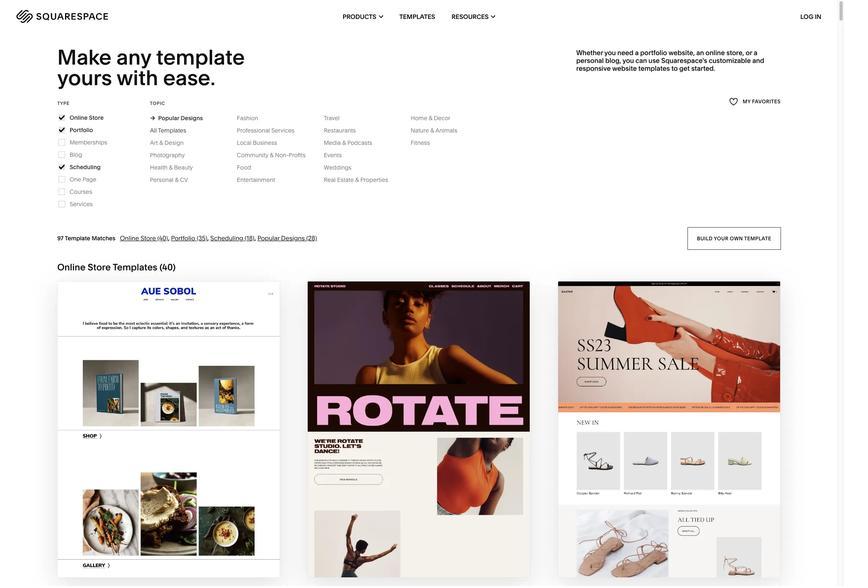 Task type: vqa. For each thing, say whether or not it's contained in the screenshot.
Online Store (40) , Portfolio (35) , Scheduling (18) , Popular Designs (28)'s Store
yes



Task type: describe. For each thing, give the bounding box(es) containing it.
can
[[636, 56, 647, 65]]

professional services
[[237, 127, 295, 134]]

store,
[[727, 49, 745, 57]]

aue sobol image
[[58, 282, 280, 578]]

0 vertical spatial designs
[[181, 114, 203, 122]]

squarespace's
[[662, 56, 708, 65]]

build
[[697, 235, 713, 242]]

home & decor
[[411, 114, 451, 122]]

matches
[[92, 235, 115, 242]]

& for decor
[[429, 114, 433, 122]]

preview for preview zaatar
[[635, 430, 671, 439]]

art & design link
[[150, 139, 192, 147]]

one
[[70, 176, 81, 183]]

rotate element
[[308, 282, 530, 578]]

1 vertical spatial sobol
[[183, 430, 211, 439]]

start with rotate
[[374, 414, 455, 423]]

design
[[165, 139, 184, 147]]

preview rotate
[[385, 430, 454, 439]]

your
[[714, 235, 729, 242]]

blog
[[70, 151, 82, 159]]

customizable
[[709, 56, 751, 65]]

home & decor link
[[411, 114, 459, 122]]

& for podcasts
[[342, 139, 346, 147]]

online store templates ( 40 )
[[57, 262, 176, 273]]

squarespace logo link
[[16, 10, 178, 23]]

home
[[411, 114, 428, 122]]

start with aue sobol
[[116, 414, 213, 423]]

portfolio (35) link
[[171, 234, 207, 242]]

cv
[[180, 176, 188, 184]]

whether you need a portfolio website, an online store, or a personal blog, you can use squarespace's customizable and responsive website templates to get started.
[[577, 49, 765, 73]]

my favorites
[[743, 99, 781, 105]]

one page
[[70, 176, 96, 183]]

topic
[[150, 100, 165, 106]]

popular designs (28) link
[[258, 234, 317, 242]]

build your own template
[[697, 235, 772, 242]]

decor
[[434, 114, 451, 122]]

nature & animals
[[411, 127, 458, 134]]

with inside make any template yours with ease.
[[117, 65, 158, 91]]

online for online store templates ( 40 )
[[57, 262, 86, 273]]

all
[[150, 127, 157, 134]]

website
[[613, 64, 637, 73]]

(35)
[[197, 234, 207, 242]]

2 , from the left
[[207, 234, 209, 242]]

& right estate
[[355, 176, 359, 184]]

build your own template button
[[688, 227, 781, 250]]

0 horizontal spatial scheduling
[[70, 164, 101, 171]]

(
[[160, 262, 162, 273]]

templates
[[639, 64, 670, 73]]

make
[[57, 45, 112, 70]]

preview for preview rotate
[[385, 430, 421, 439]]

podcasts
[[348, 139, 372, 147]]

preview zaatar link
[[635, 423, 704, 446]]

with for start with zaatar
[[651, 414, 672, 423]]

travel link
[[324, 114, 348, 122]]

community
[[237, 152, 269, 159]]

food
[[237, 164, 251, 171]]

& for cv
[[175, 176, 179, 184]]

courses
[[70, 188, 92, 196]]

real estate & properties
[[324, 176, 388, 184]]

memberships
[[70, 139, 107, 146]]

40
[[162, 262, 173, 273]]

weddings
[[324, 164, 352, 171]]

)
[[173, 262, 176, 273]]

97 template matches
[[57, 235, 115, 242]]

website,
[[669, 49, 695, 57]]

nature
[[411, 127, 429, 134]]

make any template yours with ease.
[[57, 45, 249, 91]]

events
[[324, 152, 342, 159]]

any
[[116, 45, 151, 70]]

to
[[672, 64, 678, 73]]

local
[[237, 139, 252, 147]]

2 vertical spatial templates
[[113, 262, 157, 273]]

start with rotate button
[[374, 407, 464, 430]]

popular designs
[[158, 114, 203, 122]]

community & non-profits link
[[237, 152, 314, 159]]

log             in
[[801, 13, 822, 20]]

restaurants
[[324, 127, 356, 134]]

professional services link
[[237, 127, 303, 134]]

products
[[343, 13, 377, 20]]

an
[[697, 49, 704, 57]]

photography link
[[150, 152, 193, 159]]

personal & cv link
[[150, 176, 196, 184]]

zaatar inside button
[[674, 414, 706, 423]]

media & podcasts
[[324, 139, 372, 147]]

preview zaatar
[[635, 430, 704, 439]]

online for online store
[[70, 114, 88, 121]]

own
[[730, 235, 743, 242]]

templates link
[[400, 0, 435, 33]]

personal
[[150, 176, 174, 184]]

log             in link
[[801, 13, 822, 20]]

restaurants link
[[324, 127, 364, 134]]

1 horizontal spatial you
[[623, 56, 634, 65]]



Task type: locate. For each thing, give the bounding box(es) containing it.
you left need
[[605, 49, 616, 57]]

sobol inside button
[[185, 414, 213, 423]]

2 vertical spatial store
[[88, 262, 111, 273]]

portfolio left (35)
[[171, 234, 195, 242]]

store for online store
[[89, 114, 104, 121]]

personal
[[577, 56, 604, 65]]

rotate
[[424, 414, 455, 423], [423, 430, 454, 439]]

online
[[706, 49, 725, 57]]

store for online store (40) , portfolio (35) , scheduling (18) , popular designs (28)
[[141, 234, 156, 242]]

you left can
[[623, 56, 634, 65]]

entertainment link
[[237, 176, 283, 184]]

0 horizontal spatial you
[[605, 49, 616, 57]]

use
[[649, 56, 660, 65]]

0 horizontal spatial a
[[635, 49, 639, 57]]

a
[[635, 49, 639, 57], [754, 49, 758, 57]]

need
[[618, 49, 634, 57]]

0 horizontal spatial popular
[[158, 114, 179, 122]]

entertainment
[[237, 176, 275, 184]]

1 horizontal spatial templates
[[158, 127, 186, 134]]

, left scheduling (18) link
[[207, 234, 209, 242]]

0 vertical spatial portfolio
[[70, 126, 93, 134]]

scheduling left (18)
[[210, 234, 243, 242]]

media & podcasts link
[[324, 139, 381, 147]]

1 horizontal spatial designs
[[281, 234, 305, 242]]

2 horizontal spatial ,
[[255, 234, 256, 242]]

whether
[[577, 49, 603, 57]]

responsive
[[577, 64, 611, 73]]

log
[[801, 13, 814, 20]]

started.
[[692, 64, 716, 73]]

2 preview from the left
[[385, 430, 421, 439]]

0 vertical spatial scheduling
[[70, 164, 101, 171]]

1 horizontal spatial services
[[271, 127, 295, 134]]

popular
[[158, 114, 179, 122], [258, 234, 280, 242]]

(40)
[[157, 234, 168, 242]]

fashion
[[237, 114, 258, 122]]

store for online store templates ( 40 )
[[88, 262, 111, 273]]

online up memberships
[[70, 114, 88, 121]]

0 vertical spatial online
[[70, 114, 88, 121]]

1 horizontal spatial scheduling
[[210, 234, 243, 242]]

1 , from the left
[[168, 234, 170, 242]]

profits
[[289, 152, 306, 159]]

1 vertical spatial popular
[[258, 234, 280, 242]]

zaatar image
[[558, 282, 781, 578]]

designs left (28)
[[281, 234, 305, 242]]

, left popular designs (28) link
[[255, 234, 256, 242]]

all templates link
[[150, 127, 195, 134]]

page
[[83, 176, 96, 183]]

1 horizontal spatial ,
[[207, 234, 209, 242]]

& for animals
[[431, 127, 434, 134]]

nature & animals link
[[411, 127, 466, 134]]

online
[[70, 114, 88, 121], [120, 234, 139, 242], [57, 262, 86, 273]]

& left non-
[[270, 152, 274, 159]]

sobol
[[185, 414, 213, 423], [183, 430, 211, 439]]

preview
[[127, 430, 163, 439], [385, 430, 421, 439], [635, 430, 671, 439]]

1 vertical spatial designs
[[281, 234, 305, 242]]

1 horizontal spatial a
[[754, 49, 758, 57]]

2 a from the left
[[754, 49, 758, 57]]

preview aue sobol link
[[127, 423, 211, 446]]

1 vertical spatial rotate
[[423, 430, 454, 439]]

& right home
[[429, 114, 433, 122]]

with up topic
[[117, 65, 158, 91]]

with up preview zaatar at the bottom of the page
[[651, 414, 672, 423]]

0 vertical spatial templates
[[400, 13, 435, 20]]

food link
[[237, 164, 259, 171]]

designs up all templates link on the left top of the page
[[181, 114, 203, 122]]

preview for preview aue sobol
[[127, 430, 163, 439]]

1 vertical spatial aue
[[164, 430, 181, 439]]

1 horizontal spatial template
[[744, 235, 772, 242]]

0 horizontal spatial start
[[116, 414, 141, 423]]

business
[[253, 139, 277, 147]]

community & non-profits
[[237, 152, 306, 159]]

portfolio
[[70, 126, 93, 134], [171, 234, 195, 242]]

&
[[429, 114, 433, 122], [431, 127, 434, 134], [159, 139, 163, 147], [342, 139, 346, 147], [270, 152, 274, 159], [169, 164, 173, 171], [175, 176, 179, 184], [355, 176, 359, 184]]

squarespace logo image
[[16, 10, 108, 23]]

0 vertical spatial zaatar
[[674, 414, 706, 423]]

a right need
[[635, 49, 639, 57]]

with
[[117, 65, 158, 91], [143, 414, 164, 423], [401, 414, 422, 423], [651, 414, 672, 423]]

photography
[[150, 152, 185, 159]]

online store (40) link
[[120, 234, 168, 242]]

with for start with aue sobol
[[143, 414, 164, 423]]

resources button
[[452, 0, 496, 33]]

0 vertical spatial popular
[[158, 114, 179, 122]]

1 vertical spatial zaatar
[[673, 430, 704, 439]]

1 vertical spatial portfolio
[[171, 234, 195, 242]]

rotate inside 'button'
[[424, 414, 455, 423]]

favorites
[[752, 99, 781, 105]]

0 horizontal spatial templates
[[113, 262, 157, 273]]

art
[[150, 139, 158, 147]]

1 vertical spatial scheduling
[[210, 234, 243, 242]]

1 vertical spatial store
[[141, 234, 156, 242]]

portfolio down online store
[[70, 126, 93, 134]]

local business
[[237, 139, 277, 147]]

1 start from the left
[[116, 414, 141, 423]]

online right matches
[[120, 234, 139, 242]]

1 a from the left
[[635, 49, 639, 57]]

in
[[815, 13, 822, 20]]

template
[[65, 235, 90, 242]]

resources
[[452, 13, 489, 20]]

aue inside button
[[166, 414, 183, 423]]

designs
[[181, 114, 203, 122], [281, 234, 305, 242]]

0 vertical spatial template
[[156, 45, 245, 70]]

0 vertical spatial aue
[[166, 414, 183, 423]]

0 horizontal spatial services
[[70, 201, 93, 208]]

store left "(40)"
[[141, 234, 156, 242]]

& right health
[[169, 164, 173, 171]]

online down template
[[57, 262, 86, 273]]

start inside 'button'
[[374, 414, 399, 423]]

1 vertical spatial online
[[120, 234, 139, 242]]

and
[[753, 56, 765, 65]]

online for online store (40) , portfolio (35) , scheduling (18) , popular designs (28)
[[120, 234, 139, 242]]

preview down start with zaatar
[[635, 430, 671, 439]]

popular right (18)
[[258, 234, 280, 242]]

aue sobol element
[[58, 282, 280, 578]]

estate
[[337, 176, 354, 184]]

, left portfolio (35) link
[[168, 234, 170, 242]]

get
[[680, 64, 690, 73]]

0 vertical spatial services
[[271, 127, 295, 134]]

my
[[743, 99, 751, 105]]

with for start with rotate
[[401, 414, 422, 423]]

1 horizontal spatial preview
[[385, 430, 421, 439]]

with up preview rotate
[[401, 414, 422, 423]]

start
[[116, 414, 141, 423], [374, 414, 399, 423], [624, 414, 649, 423]]

with up preview aue sobol
[[143, 414, 164, 423]]

2 horizontal spatial preview
[[635, 430, 671, 439]]

3 , from the left
[[255, 234, 256, 242]]

& for beauty
[[169, 164, 173, 171]]

& left cv
[[175, 176, 179, 184]]

online store
[[70, 114, 104, 121]]

3 start from the left
[[624, 414, 649, 423]]

fashion link
[[237, 114, 266, 122]]

popular up "all templates"
[[158, 114, 179, 122]]

health & beauty link
[[150, 164, 201, 171]]

services up business
[[271, 127, 295, 134]]

art & design
[[150, 139, 184, 147]]

1 horizontal spatial portfolio
[[171, 234, 195, 242]]

real
[[324, 176, 336, 184]]

start with zaatar
[[624, 414, 706, 423]]

& right art
[[159, 139, 163, 147]]

store down matches
[[88, 262, 111, 273]]

start with aue sobol button
[[116, 407, 221, 430]]

preview rotate link
[[385, 423, 454, 446]]

fitness
[[411, 139, 430, 147]]

0 horizontal spatial designs
[[181, 114, 203, 122]]

start for preview aue sobol
[[116, 414, 141, 423]]

blog,
[[606, 56, 621, 65]]

store
[[89, 114, 104, 121], [141, 234, 156, 242], [88, 262, 111, 273]]

0 horizontal spatial template
[[156, 45, 245, 70]]

template inside make any template yours with ease.
[[156, 45, 245, 70]]

1 preview from the left
[[127, 430, 163, 439]]

0 vertical spatial rotate
[[424, 414, 455, 423]]

events link
[[324, 152, 350, 159]]

scheduling up one page
[[70, 164, 101, 171]]

ease.
[[163, 65, 215, 91]]

& for non-
[[270, 152, 274, 159]]

2 vertical spatial online
[[57, 262, 86, 273]]

1 horizontal spatial popular
[[258, 234, 280, 242]]

1 vertical spatial services
[[70, 201, 93, 208]]

services down courses
[[70, 201, 93, 208]]

my favorites link
[[729, 96, 781, 107]]

with inside 'button'
[[401, 414, 422, 423]]

fitness link
[[411, 139, 438, 147]]

3 preview from the left
[[635, 430, 671, 439]]

template inside button
[[744, 235, 772, 242]]

0 horizontal spatial preview
[[127, 430, 163, 439]]

start for preview zaatar
[[624, 414, 649, 423]]

type
[[57, 100, 70, 106]]

(28)
[[306, 234, 317, 242]]

animals
[[436, 127, 458, 134]]

2 horizontal spatial start
[[624, 414, 649, 423]]

& right media at the left top of the page
[[342, 139, 346, 147]]

preview down start with rotate
[[385, 430, 421, 439]]

rotate image
[[308, 282, 530, 578]]

start for preview rotate
[[374, 414, 399, 423]]

0 vertical spatial store
[[89, 114, 104, 121]]

zaatar element
[[558, 282, 781, 578]]

store up memberships
[[89, 114, 104, 121]]

beauty
[[174, 164, 193, 171]]

0 horizontal spatial ,
[[168, 234, 170, 242]]

1 horizontal spatial start
[[374, 414, 399, 423]]

0 vertical spatial sobol
[[185, 414, 213, 423]]

media
[[324, 139, 341, 147]]

properties
[[361, 176, 388, 184]]

1 vertical spatial template
[[744, 235, 772, 242]]

yours
[[57, 65, 112, 91]]

2 horizontal spatial templates
[[400, 13, 435, 20]]

you
[[605, 49, 616, 57], [623, 56, 634, 65]]

aue
[[166, 414, 183, 423], [164, 430, 181, 439]]

0 horizontal spatial portfolio
[[70, 126, 93, 134]]

preview down start with aue sobol
[[127, 430, 163, 439]]

& for design
[[159, 139, 163, 147]]

1 vertical spatial templates
[[158, 127, 186, 134]]

a right or at the right
[[754, 49, 758, 57]]

& right 'nature'
[[431, 127, 434, 134]]

portfolio
[[641, 49, 667, 57]]

2 start from the left
[[374, 414, 399, 423]]



